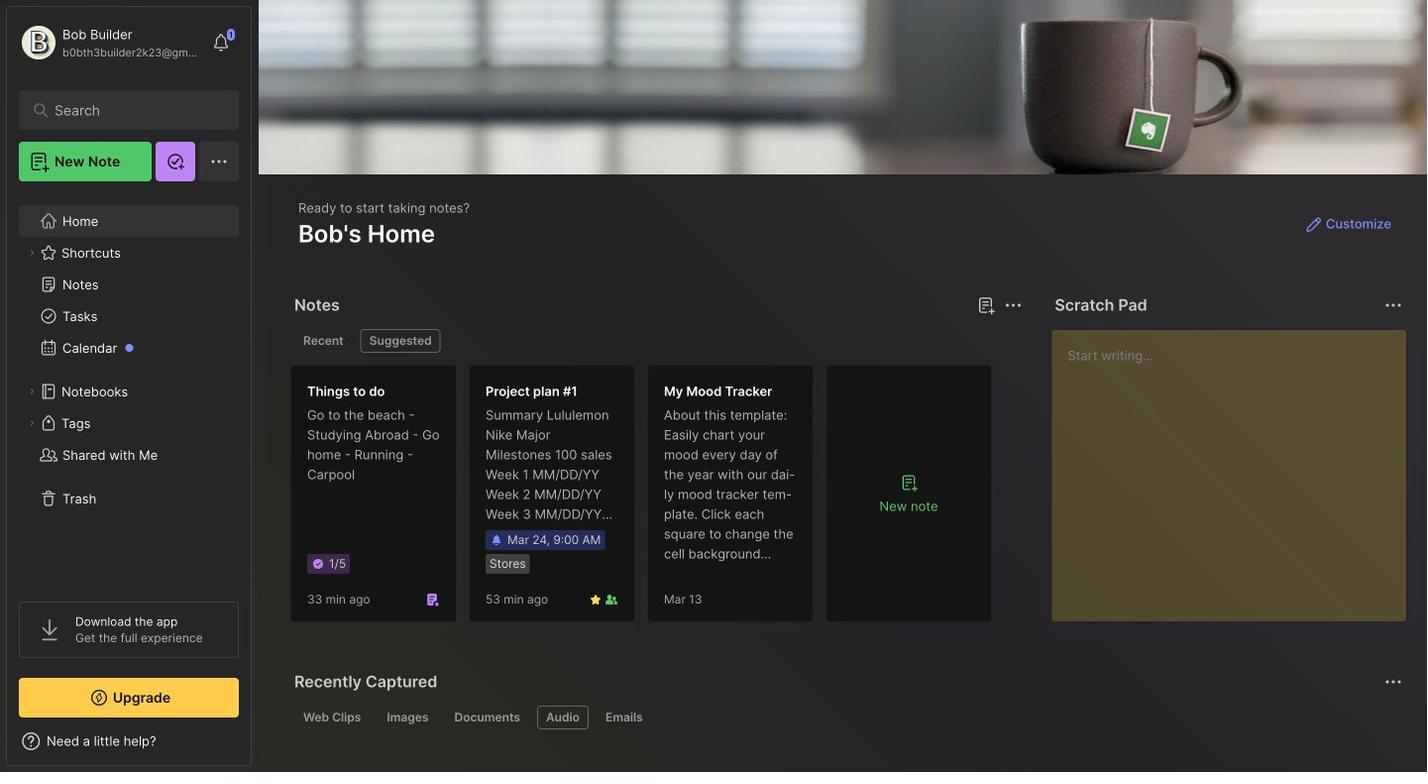Task type: vqa. For each thing, say whether or not it's contained in the screenshot.
Create new tag icon
no



Task type: describe. For each thing, give the bounding box(es) containing it.
1 tab list from the top
[[294, 329, 1020, 353]]

WHAT'S NEW field
[[7, 726, 251, 757]]

expand tags image
[[26, 417, 38, 429]]

more actions image
[[1002, 293, 1026, 317]]

Search text field
[[55, 101, 213, 120]]

2 tab list from the top
[[294, 706, 1400, 730]]

expand notebooks image
[[26, 386, 38, 398]]



Task type: locate. For each thing, give the bounding box(es) containing it.
None search field
[[55, 98, 213, 122]]

none search field inside main element
[[55, 98, 213, 122]]

row group
[[291, 365, 1004, 635]]

1 vertical spatial tab list
[[294, 706, 1400, 730]]

0 horizontal spatial more actions field
[[1000, 291, 1028, 319]]

More actions field
[[1000, 291, 1028, 319], [1380, 291, 1408, 319]]

0 vertical spatial tab list
[[294, 329, 1020, 353]]

tab list
[[294, 329, 1020, 353], [294, 706, 1400, 730]]

Start writing… text field
[[1068, 330, 1406, 606]]

click to collapse image
[[250, 736, 265, 759]]

more actions image
[[1382, 293, 1406, 317]]

Account field
[[19, 23, 202, 62]]

main element
[[0, 0, 258, 772]]

1 more actions field from the left
[[1000, 291, 1028, 319]]

2 more actions field from the left
[[1380, 291, 1408, 319]]

1 horizontal spatial more actions field
[[1380, 291, 1408, 319]]

tree inside main element
[[7, 193, 251, 584]]

tree
[[7, 193, 251, 584]]

tab
[[294, 329, 353, 353], [361, 329, 441, 353], [294, 706, 370, 730], [378, 706, 438, 730], [446, 706, 529, 730], [537, 706, 589, 730], [597, 706, 652, 730]]



